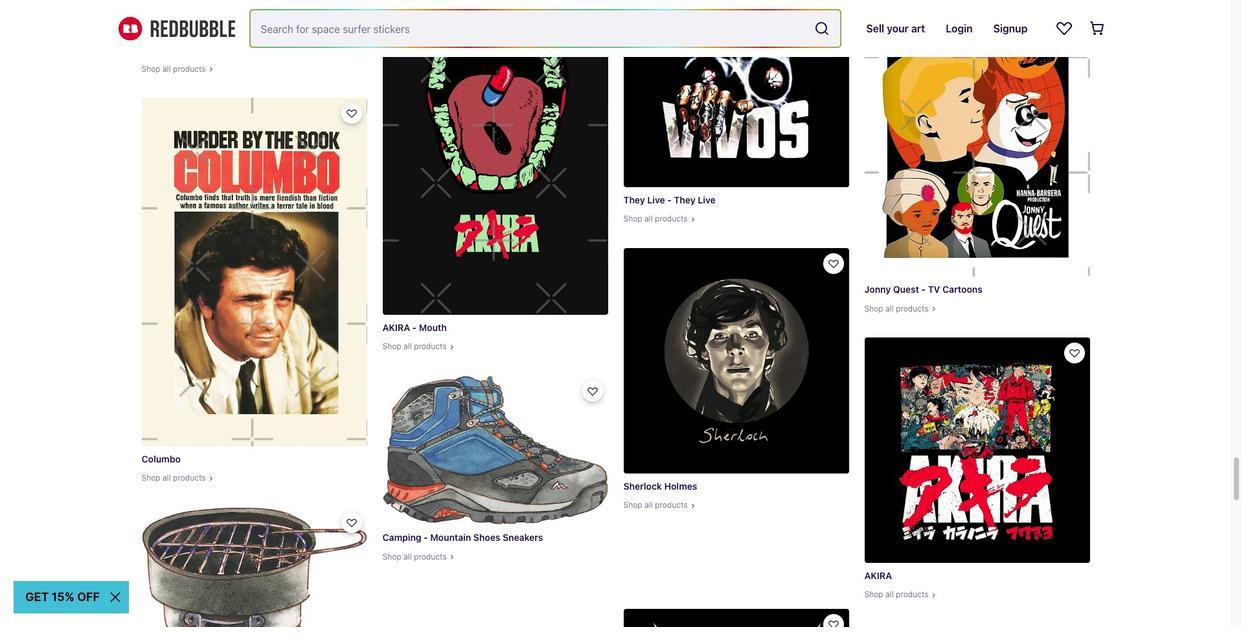Task type: locate. For each thing, give the bounding box(es) containing it.
shop all products
[[142, 64, 206, 74], [624, 214, 688, 224], [865, 304, 929, 313], [383, 342, 447, 352], [142, 473, 206, 483], [624, 501, 688, 510], [383, 552, 447, 562], [865, 590, 929, 600]]

they live - they live
[[624, 194, 716, 205]]

shop
[[142, 64, 161, 74], [624, 214, 643, 224], [865, 304, 884, 313], [383, 342, 402, 352], [142, 473, 161, 483], [624, 501, 643, 510], [383, 552, 402, 562], [865, 590, 884, 600]]

jonny quest - tv cartoons
[[865, 284, 983, 295]]

shop for they live - they live
[[624, 214, 643, 224]]

all for camping - mountain shoes sneakers
[[404, 552, 412, 562]]

camping - mountain shoes sneakers
[[383, 532, 543, 543]]

1 horizontal spatial akira
[[865, 570, 893, 581]]

all for akira
[[886, 590, 894, 600]]

None field
[[251, 10, 841, 47]]

shop all products for jonny quest - tv cartoons
[[865, 304, 929, 313]]

products for jonny quest - tv cartoons
[[897, 304, 929, 313]]

shop all products link
[[142, 0, 367, 82]]

tv
[[929, 284, 941, 295]]

columbo
[[142, 454, 181, 465]]

0 horizontal spatial live
[[648, 194, 666, 205]]

shop for camping - mountain shoes sneakers
[[383, 552, 402, 562]]

1 vertical spatial akira
[[865, 570, 893, 581]]

2 live from the left
[[698, 194, 716, 205]]

0 horizontal spatial akira
[[383, 322, 410, 333]]

products
[[173, 64, 206, 74], [655, 214, 688, 224], [897, 304, 929, 313], [414, 342, 447, 352], [173, 473, 206, 483], [655, 501, 688, 510], [414, 552, 447, 562], [897, 590, 929, 600]]

shoes
[[474, 532, 501, 543]]

0 horizontal spatial they
[[624, 194, 645, 205]]

they
[[624, 194, 645, 205], [674, 194, 696, 205]]

shop for jonny quest - tv cartoons
[[865, 304, 884, 313]]

all for sherlock holmes
[[645, 501, 653, 510]]

products for columbo
[[173, 473, 206, 483]]

0 vertical spatial akira
[[383, 322, 410, 333]]

shop all products for they live - they live
[[624, 214, 688, 224]]

Search term search field
[[251, 10, 810, 47]]

-
[[668, 194, 672, 205], [922, 284, 926, 295], [413, 322, 417, 333], [424, 532, 428, 543]]

1 horizontal spatial they
[[674, 194, 696, 205]]

shop for sherlock holmes
[[624, 501, 643, 510]]

all
[[163, 64, 171, 74], [645, 214, 653, 224], [886, 304, 894, 313], [404, 342, 412, 352], [163, 473, 171, 483], [645, 501, 653, 510], [404, 552, 412, 562], [886, 590, 894, 600]]

jonny
[[865, 284, 891, 295]]

1 horizontal spatial live
[[698, 194, 716, 205]]

camping
[[383, 532, 422, 543]]

akira
[[383, 322, 410, 333], [865, 570, 893, 581]]

shop for akira - mouth
[[383, 342, 402, 352]]

products for they live - they live
[[655, 214, 688, 224]]

live
[[648, 194, 666, 205], [698, 194, 716, 205]]



Task type: vqa. For each thing, say whether or not it's contained in the screenshot.
Cartoons
yes



Task type: describe. For each thing, give the bounding box(es) containing it.
shop for akira
[[865, 590, 884, 600]]

products for akira
[[897, 590, 929, 600]]

shop all products for sherlock holmes
[[624, 501, 688, 510]]

akira - mouth
[[383, 322, 447, 333]]

sneakers
[[503, 532, 543, 543]]

all for they live - they live
[[645, 214, 653, 224]]

sherlock holmes
[[624, 481, 698, 492]]

all for jonny quest - tv cartoons
[[886, 304, 894, 313]]

all for akira - mouth
[[404, 342, 412, 352]]

akira for akira
[[865, 570, 893, 581]]

2 they from the left
[[674, 194, 696, 205]]

1 live from the left
[[648, 194, 666, 205]]

shop all products for columbo
[[142, 473, 206, 483]]

holmes
[[665, 481, 698, 492]]

all for columbo
[[163, 473, 171, 483]]

akira for akira - mouth
[[383, 322, 410, 333]]

shop all products for akira
[[865, 590, 929, 600]]

shop all products for camping - mountain shoes sneakers
[[383, 552, 447, 562]]

quest
[[894, 284, 920, 295]]

products for akira - mouth
[[414, 342, 447, 352]]

1 they from the left
[[624, 194, 645, 205]]

mouth
[[419, 322, 447, 333]]

products for camping - mountain shoes sneakers
[[414, 552, 447, 562]]

shop all products for akira - mouth
[[383, 342, 447, 352]]

redbubble logo image
[[118, 17, 235, 40]]

cartoons
[[943, 284, 983, 295]]

products for sherlock holmes
[[655, 501, 688, 510]]

sherlock
[[624, 481, 662, 492]]

shop for columbo
[[142, 473, 161, 483]]

mountain
[[431, 532, 471, 543]]



